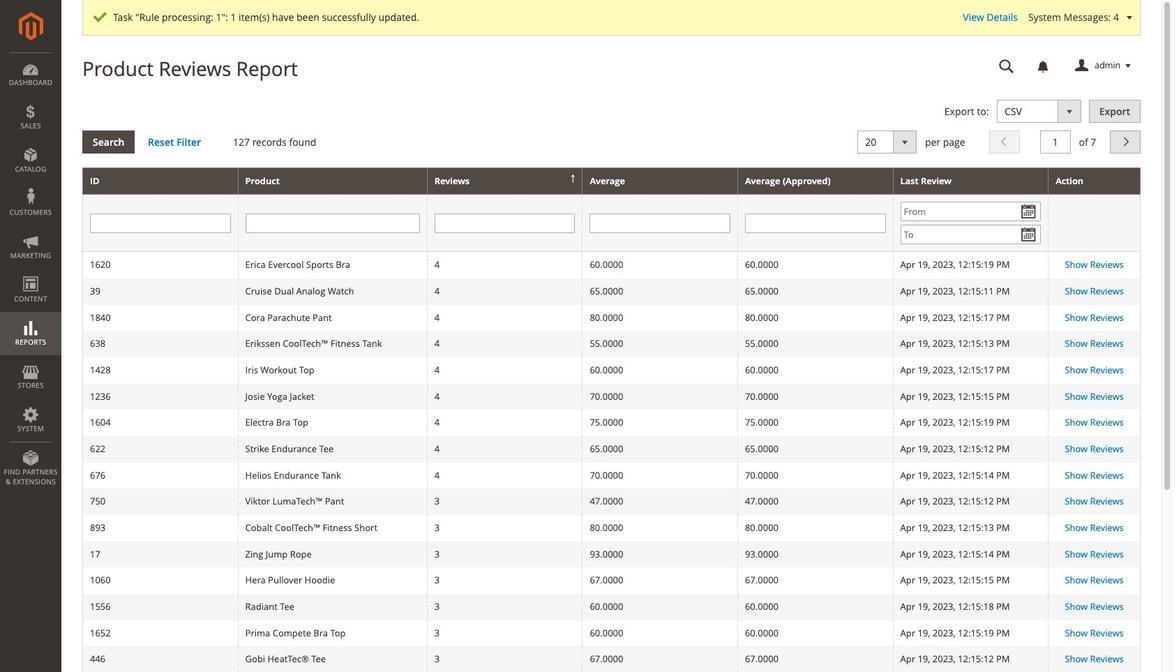 Task type: locate. For each thing, give the bounding box(es) containing it.
From text field
[[901, 202, 1042, 222]]

menu bar
[[0, 52, 61, 494]]

None text field
[[245, 214, 420, 233], [435, 214, 576, 233], [590, 214, 731, 233], [245, 214, 420, 233], [435, 214, 576, 233], [590, 214, 731, 233]]

magento admin panel image
[[19, 12, 43, 40]]

None text field
[[990, 54, 1025, 78], [1041, 130, 1072, 153], [90, 214, 231, 233], [746, 214, 886, 233], [990, 54, 1025, 78], [1041, 130, 1072, 153], [90, 214, 231, 233], [746, 214, 886, 233]]



Task type: describe. For each thing, give the bounding box(es) containing it.
To text field
[[901, 225, 1042, 245]]



